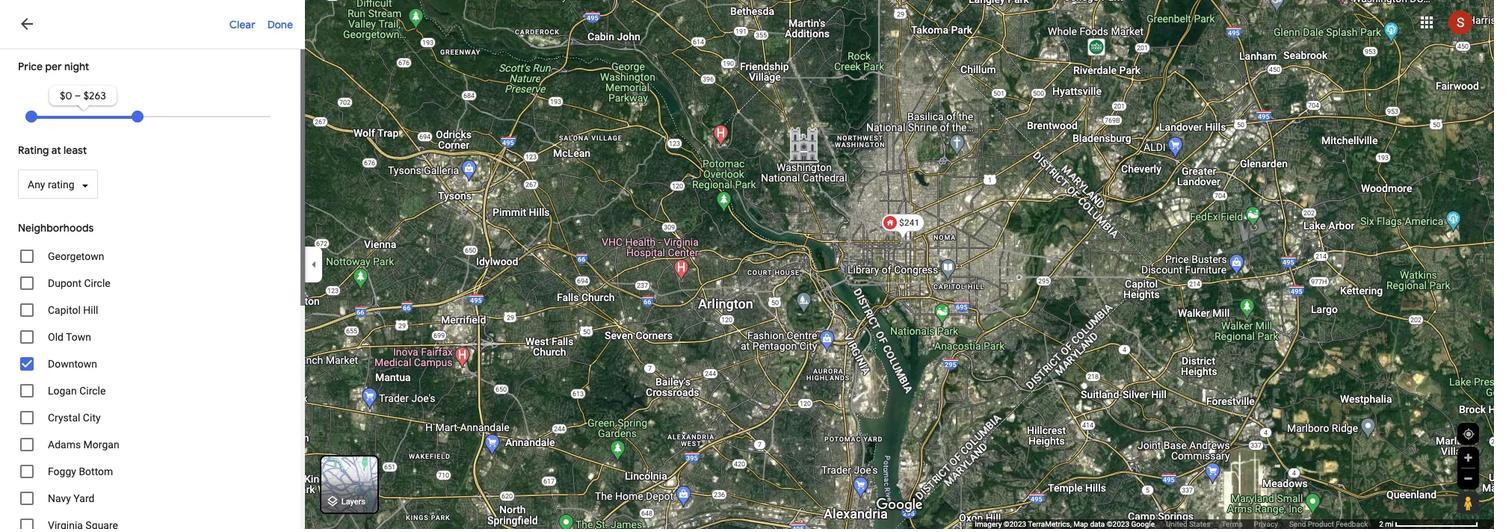 Task type: describe. For each thing, give the bounding box(es) containing it.
any
[[28, 179, 45, 191]]

main content containing clear
[[0, 0, 305, 529]]

google
[[1132, 520, 1155, 529]]

imagery ©2023 terrametrics, map data ©2023 google
[[975, 520, 1155, 529]]

any rating button
[[18, 170, 98, 199]]

collapse side panel image
[[306, 256, 322, 273]]

circle for logan circle
[[79, 385, 106, 397]]

united
[[1166, 520, 1188, 529]]

$0
[[60, 89, 72, 102]]

layers
[[342, 497, 366, 507]]

1 ©2023 from the left
[[1004, 520, 1027, 529]]

$0 – $263
[[60, 89, 106, 102]]

$263
[[83, 89, 106, 102]]

send product feedback button
[[1290, 520, 1368, 529]]

circle for dupont circle
[[84, 278, 110, 290]]

capitol
[[48, 305, 81, 317]]

navy yard
[[48, 493, 95, 505]]

rating
[[18, 144, 49, 157]]

back image
[[18, 15, 36, 33]]

united states
[[1166, 520, 1211, 529]]

foggy bottom
[[48, 466, 113, 478]]

2
[[1380, 520, 1384, 529]]

price per night region
[[0, 49, 301, 133]]

mi
[[1386, 520, 1394, 529]]

yard
[[74, 493, 95, 505]]

united states button
[[1166, 520, 1211, 529]]

show street view coverage image
[[1458, 492, 1479, 514]]

morgan
[[83, 439, 119, 451]]

old
[[48, 331, 63, 343]]

done button
[[267, 0, 305, 48]]

terms button
[[1222, 520, 1243, 529]]

map
[[1074, 520, 1089, 529]]

neighborhoods
[[18, 222, 94, 235]]

clear button
[[229, 0, 267, 48]]

adams morgan
[[48, 439, 119, 451]]

send
[[1290, 520, 1306, 529]]

any rating
[[28, 179, 74, 191]]

logan circle
[[48, 385, 106, 397]]

show your location image
[[1463, 428, 1476, 441]]



Task type: vqa. For each thing, say whether or not it's contained in the screenshot.
Google image
no



Task type: locate. For each thing, give the bounding box(es) containing it.
logan
[[48, 385, 77, 397]]

crystal city
[[48, 412, 101, 424]]

least
[[64, 144, 87, 157]]

night
[[64, 60, 89, 73]]

terms
[[1222, 520, 1243, 529]]

old town
[[48, 331, 91, 343]]

©2023 right imagery
[[1004, 520, 1027, 529]]

capitol hill
[[48, 305, 98, 317]]

2 mi button
[[1380, 520, 1479, 529]]

footer inside google maps element
[[975, 520, 1380, 529]]

circle up city
[[79, 385, 106, 397]]

data
[[1090, 520, 1105, 529]]

downtown
[[48, 358, 97, 370]]

price
[[18, 60, 43, 73]]

circle
[[84, 278, 110, 290], [79, 385, 106, 397]]

privacy button
[[1254, 520, 1279, 529]]

price per night
[[18, 60, 89, 73]]

main content
[[0, 0, 305, 529]]

1 horizontal spatial ©2023
[[1107, 520, 1130, 529]]

google maps element
[[0, 0, 1495, 529]]

terrametrics,
[[1028, 520, 1072, 529]]

dupont
[[48, 278, 82, 290]]

google account: sheryl atherton  
(sheryl.atherton@adept.ai) image
[[1449, 10, 1473, 34]]

dupont circle
[[48, 278, 110, 290]]

2 mi
[[1380, 520, 1394, 529]]

crystal
[[48, 412, 80, 424]]

0 vertical spatial circle
[[84, 278, 110, 290]]

clear
[[229, 18, 255, 31]]

city
[[83, 412, 101, 424]]

zoom out image
[[1463, 473, 1474, 485]]

navy
[[48, 493, 71, 505]]

rating group
[[0, 133, 301, 209]]

product
[[1308, 520, 1334, 529]]

send product feedback
[[1290, 520, 1368, 529]]

adams
[[48, 439, 81, 451]]

footer containing imagery ©2023 terrametrics, map data ©2023 google
[[975, 520, 1380, 529]]

0 horizontal spatial ©2023
[[1004, 520, 1027, 529]]

states
[[1190, 520, 1211, 529]]

rating at least
[[18, 144, 87, 157]]

–
[[75, 89, 81, 102]]

imagery
[[975, 520, 1002, 529]]

done
[[267, 18, 293, 31]]

foggy
[[48, 466, 76, 478]]

per
[[45, 60, 62, 73]]

hill
[[83, 305, 98, 317]]

zoom in image
[[1463, 452, 1474, 464]]

town
[[66, 331, 91, 343]]

feedback
[[1336, 520, 1368, 529]]

at
[[51, 144, 61, 157]]

circle up hill
[[84, 278, 110, 290]]

©2023 right data
[[1107, 520, 1130, 529]]

©2023
[[1004, 520, 1027, 529], [1107, 520, 1130, 529]]

privacy
[[1254, 520, 1279, 529]]

bottom
[[79, 466, 113, 478]]

georgetown
[[48, 251, 104, 263]]

rating
[[48, 179, 74, 191]]

footer
[[975, 520, 1380, 529]]

2 ©2023 from the left
[[1107, 520, 1130, 529]]

1 vertical spatial circle
[[79, 385, 106, 397]]



